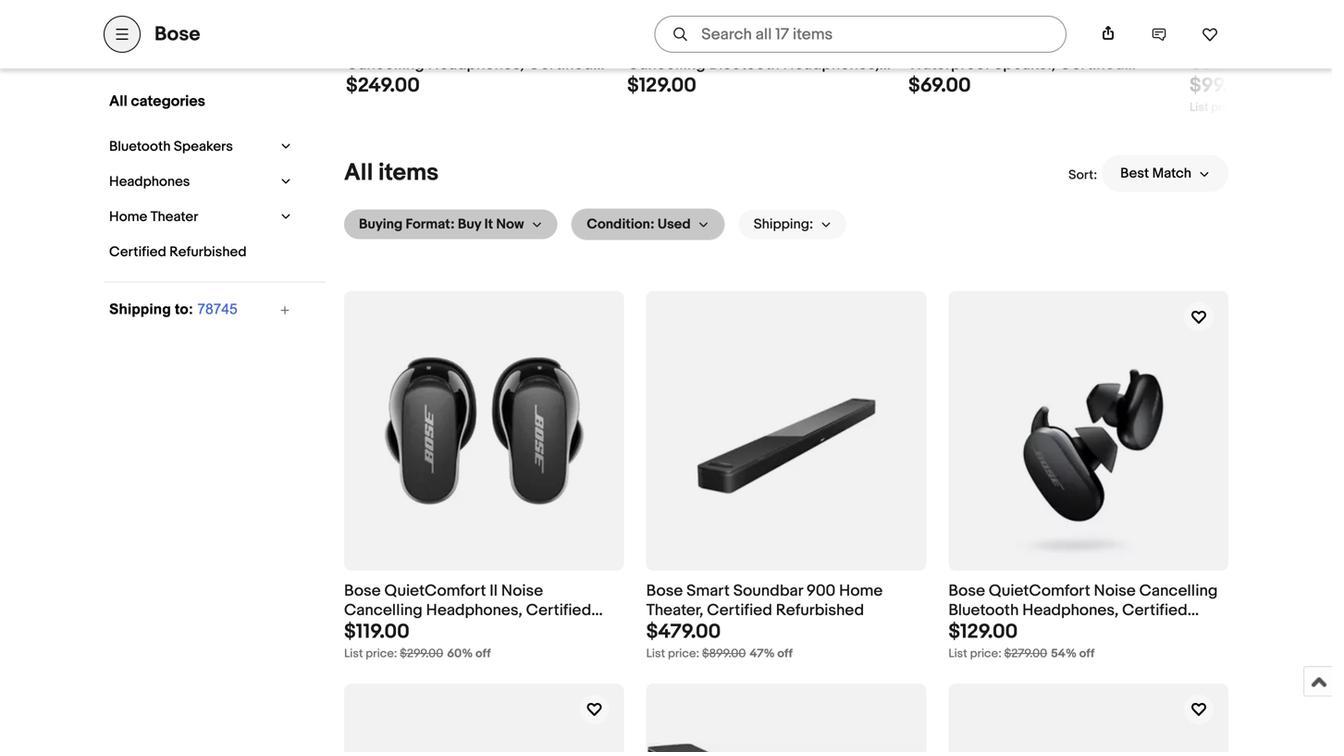 Task type: describe. For each thing, give the bounding box(es) containing it.
soundbar for $99.00
[[1266, 36, 1333, 55]]

flex
[[1027, 36, 1056, 55]]

headphones, for bose quietcomfort noise cancelling bluetooth headphones, certified refurbished button to the right
[[1023, 601, 1119, 620]]

bose smart soundbar 900 home theater, certified refurbished button
[[647, 582, 927, 621]]

bose inside bose solo soundbar $99.00 list price:
[[1190, 36, 1227, 55]]

bluetooth speakers link
[[105, 134, 273, 160]]

buying
[[359, 216, 403, 233]]

save this seller bose image
[[1202, 26, 1219, 43]]

off for $479.00
[[778, 647, 793, 661]]

refurbished for bose smart soundbar 900 home theater, certified refurbished button
[[776, 601, 864, 620]]

cancelling inside bose quietcomfort 45 noise cancelling headphones, certified refurbished
[[346, 55, 425, 74]]

$899.00
[[702, 647, 746, 661]]

$479.00 list price: $899.00 47% off
[[647, 620, 793, 661]]

bluetooth inside bluetooth speakers link
[[109, 138, 171, 155]]

bose smart soundbar 900 home theater, certified refurbished : quick view image
[[682, 292, 891, 570]]

now
[[496, 216, 524, 233]]

list for $129.00
[[949, 647, 968, 661]]

$249.00
[[346, 74, 420, 98]]

bose quietcomfort noise cancelling bluetooth headphones, certified refurbished for leftmost bose quietcomfort noise cancelling bluetooth headphones, certified refurbished button
[[627, 36, 880, 93]]

headphones, for bose quietcomfort 45 noise cancelling headphones, certified refurbished button in the left top of the page
[[428, 55, 525, 74]]

list inside bose solo soundbar $99.00 list price:
[[1190, 100, 1209, 115]]

refurbished for bose quietcomfort noise cancelling bluetooth headphones, certified refurbished button to the right
[[949, 620, 1037, 640]]

$479.00
[[647, 620, 721, 644]]

shipping to: 78745
[[109, 301, 238, 317]]

it
[[485, 216, 493, 233]]

bose soundbar 700 home theater, certified refurbished : quick view image
[[648, 744, 925, 752]]

home theater link
[[105, 204, 273, 230]]

used
[[658, 216, 691, 233]]

bose solo soundbar ii home theater, certified refurbished : quick view image
[[950, 720, 1228, 752]]

0 horizontal spatial bose quietcomfort noise cancelling bluetooth headphones, certified refurbished button
[[627, 36, 894, 93]]

certified inside bose soundlink flex se bluetooth waterproof speaker, certified refurbished
[[1060, 55, 1125, 74]]

certified for leftmost bose quietcomfort noise cancelling bluetooth headphones, certified refurbished button
[[627, 74, 693, 93]]

900
[[807, 582, 836, 601]]

refurbished inside bose soundlink flex se bluetooth waterproof speaker, certified refurbished
[[909, 74, 997, 93]]

$299.00
[[400, 647, 443, 661]]

condition: used button
[[572, 210, 724, 239]]

soundlink
[[949, 36, 1024, 55]]

bose for bose smart soundbar 900 home theater, certified refurbished button
[[647, 582, 683, 601]]

soundbar for 900
[[734, 582, 803, 601]]

sort:
[[1069, 168, 1098, 183]]

bluetooth for bose soundlink flex se bluetooth waterproof speaker, certified refurbished button
[[1082, 36, 1152, 55]]

bose quietcomfort noise cancelling bluetooth headphones, certified refurbished : quick view image for bose quietcomfort noise cancelling bluetooth headphones, certified refurbished button to the right
[[985, 292, 1193, 570]]

headphones, for bose quietcomfort ii noise cancelling headphones, certified refurbished button
[[426, 601, 523, 620]]

price: for $129.00
[[970, 647, 1002, 661]]

bluetooth for bose quietcomfort noise cancelling bluetooth headphones, certified refurbished button to the right
[[949, 601, 1019, 620]]

bose for bose soundlink flex se bluetooth waterproof speaker, certified refurbished button
[[909, 36, 945, 55]]

list for $479.00
[[647, 647, 665, 661]]

refurbished for leftmost bose quietcomfort noise cancelling bluetooth headphones, certified refurbished button
[[696, 74, 785, 93]]

bose link
[[155, 22, 200, 46]]

cancelling inside bose quietcomfort ii noise cancelling headphones, certified refurbished
[[344, 601, 423, 620]]

buy
[[458, 216, 481, 233]]

bose quietcomfort noise cancelling bluetooth headphones, certified refurbished : quick view image for leftmost bose quietcomfort noise cancelling bluetooth headphones, certified refurbished button
[[661, 0, 861, 25]]

bose for leftmost bose quietcomfort noise cancelling bluetooth headphones, certified refurbished button
[[627, 36, 664, 55]]

$99.00
[[1190, 74, 1253, 98]]

categories
[[131, 93, 205, 111]]

smart
[[687, 582, 730, 601]]

all categories link
[[105, 88, 292, 115]]

bose for bose quietcomfort ii noise cancelling headphones, certified refurbished button
[[344, 582, 381, 601]]

certified for bose quietcomfort ii noise cancelling headphones, certified refurbished button
[[526, 601, 592, 620]]

47%
[[750, 647, 775, 661]]

se
[[1060, 36, 1078, 55]]

$129.00 list price: $279.00 54% off
[[949, 620, 1095, 661]]

buying format: buy it now
[[359, 216, 524, 233]]



Task type: vqa. For each thing, say whether or not it's contained in the screenshot.
the watchlist to the top
no



Task type: locate. For each thing, give the bounding box(es) containing it.
list
[[1190, 100, 1209, 115], [344, 647, 363, 661], [647, 647, 665, 661], [949, 647, 968, 661]]

format:
[[406, 216, 455, 233]]

price: inside $129.00 list price: $279.00 54% off
[[970, 647, 1002, 661]]

0 vertical spatial $129.00
[[627, 74, 697, 98]]

bose inside bose quietcomfort ii noise cancelling headphones, certified refurbished
[[344, 582, 381, 601]]

price: inside $119.00 list price: $299.00 60% off
[[366, 647, 397, 661]]

1 horizontal spatial bose quietcomfort noise cancelling bluetooth headphones, certified refurbished
[[949, 582, 1218, 640]]

all
[[109, 93, 128, 111], [344, 159, 373, 187]]

$129.00 inside $129.00 list price: $279.00 54% off
[[949, 620, 1018, 644]]

match
[[1153, 165, 1192, 182]]

price: inside the "$479.00 list price: $899.00 47% off"
[[668, 647, 700, 661]]

speakers
[[174, 138, 233, 155]]

price: for $479.00
[[668, 647, 700, 661]]

certified for bose quietcomfort noise cancelling bluetooth headphones, certified refurbished button to the right
[[1123, 601, 1188, 620]]

theater
[[150, 209, 198, 225]]

all categories
[[109, 93, 205, 111]]

price: for $119.00
[[366, 647, 397, 661]]

noise inside bose quietcomfort 45 noise cancelling headphones, certified refurbished
[[514, 36, 556, 55]]

0 vertical spatial all
[[109, 93, 128, 111]]

bose quietcomfort ii noise cancelling headphones, certified refurbished : quick view image
[[345, 327, 623, 535]]

1 horizontal spatial bose quietcomfort noise cancelling bluetooth headphones, certified refurbished button
[[949, 582, 1229, 640]]

0 vertical spatial bose quietcomfort noise cancelling bluetooth headphones, certified refurbished : quick view image
[[661, 0, 861, 25]]

home inside bose smart soundbar 900 home theater, certified refurbished
[[839, 582, 883, 601]]

1 horizontal spatial off
[[778, 647, 793, 661]]

0 vertical spatial soundbar
[[1266, 36, 1333, 55]]

soundbar right solo
[[1266, 36, 1333, 55]]

price: down $479.00
[[668, 647, 700, 661]]

off
[[476, 647, 491, 661], [778, 647, 793, 661], [1080, 647, 1095, 661]]

bose quietcomfort ii noise cancelling headphones, certified refurbished button
[[344, 582, 624, 640]]

$279.00
[[1005, 647, 1048, 661]]

certified for bose smart soundbar 900 home theater, certified refurbished button
[[707, 601, 773, 620]]

headphones, for leftmost bose quietcomfort noise cancelling bluetooth headphones, certified refurbished button
[[783, 55, 880, 74]]

list for $119.00
[[344, 647, 363, 661]]

best match button
[[1102, 155, 1229, 192]]

list inside $129.00 list price: $279.00 54% off
[[949, 647, 968, 661]]

bose soundlink flex se bluetooth waterproof speaker, certified refurbished
[[909, 36, 1152, 93]]

off inside $119.00 list price: $299.00 60% off
[[476, 647, 491, 661]]

off inside $129.00 list price: $279.00 54% off
[[1080, 647, 1095, 661]]

soundbar left 900
[[734, 582, 803, 601]]

refurbished inside bose smart soundbar 900 home theater, certified refurbished
[[776, 601, 864, 620]]

soundbar inside bose solo soundbar $99.00 list price:
[[1266, 36, 1333, 55]]

refurbished inside bose quietcomfort ii noise cancelling headphones, certified refurbished
[[344, 620, 433, 640]]

quietcomfort
[[386, 36, 488, 55], [668, 36, 769, 55], [384, 582, 486, 601], [989, 582, 1091, 601]]

headphones
[[109, 174, 190, 190]]

bose quietcomfort noise cancelling bluetooth headphones, certified refurbished button
[[627, 36, 894, 93], [949, 582, 1229, 640]]

speaker,
[[994, 55, 1056, 74]]

refurbished inside bose quietcomfort 45 noise cancelling headphones, certified refurbished
[[346, 74, 434, 93]]

1 horizontal spatial $129.00
[[949, 620, 1018, 644]]

54%
[[1051, 647, 1077, 661]]

$129.00 for $129.00 list price: $279.00 54% off
[[949, 620, 1018, 644]]

bose quietcomfort noise cancelling bluetooth headphones, certified refurbished : quick view image
[[661, 0, 861, 25], [985, 292, 1193, 570]]

cancelling
[[346, 55, 425, 74], [627, 55, 706, 74], [1140, 582, 1218, 601], [344, 601, 423, 620]]

all left "items"
[[344, 159, 373, 187]]

60%
[[447, 647, 473, 661]]

bose quietcomfort noise cancelling bluetooth headphones, certified refurbished for bose quietcomfort noise cancelling bluetooth headphones, certified refurbished button to the right
[[949, 582, 1218, 640]]

off inside the "$479.00 list price: $899.00 47% off"
[[778, 647, 793, 661]]

certified refurbished
[[109, 244, 247, 261]]

bose inside bose quietcomfort 45 noise cancelling headphones, certified refurbished
[[346, 36, 383, 55]]

2 off from the left
[[778, 647, 793, 661]]

bose soundlink flex se bluetooth waterproof speaker, certified refurbished button
[[909, 36, 1175, 93]]

0 horizontal spatial bose quietcomfort noise cancelling bluetooth headphones, certified refurbished : quick view image
[[661, 0, 861, 25]]

certified inside bose quietcomfort ii noise cancelling headphones, certified refurbished
[[526, 601, 592, 620]]

quietcomfort inside bose quietcomfort 45 noise cancelling headphones, certified refurbished
[[386, 36, 488, 55]]

1 horizontal spatial all
[[344, 159, 373, 187]]

bose for bose quietcomfort noise cancelling bluetooth headphones, certified refurbished button to the right
[[949, 582, 986, 601]]

1 vertical spatial all
[[344, 159, 373, 187]]

ii
[[490, 582, 498, 601]]

1 vertical spatial bose quietcomfort noise cancelling bluetooth headphones, certified refurbished : quick view image
[[985, 292, 1193, 570]]

all for all items
[[344, 159, 373, 187]]

1 vertical spatial bose quietcomfort noise cancelling bluetooth headphones, certified refurbished
[[949, 582, 1218, 640]]

bose solo soundbar $99.00 list price:
[[1190, 36, 1333, 115]]

home down headphones
[[109, 209, 147, 225]]

bose quietcomfort 45 noise cancelling headphones, certified refurbished button
[[346, 36, 613, 93]]

buying format: buy it now button
[[344, 210, 557, 239]]

soundbar
[[1266, 36, 1333, 55], [734, 582, 803, 601]]

theater,
[[647, 601, 704, 620]]

certified for bose quietcomfort 45 noise cancelling headphones, certified refurbished button in the left top of the page
[[528, 55, 593, 74]]

bose quietcomfort 45 noise cancelling headphones, certified refurbished
[[346, 36, 593, 93]]

quietcomfort inside bose quietcomfort ii noise cancelling headphones, certified refurbished
[[384, 582, 486, 601]]

shipping: button
[[739, 210, 847, 239]]

off right the 60%
[[476, 647, 491, 661]]

refurbished for bose quietcomfort ii noise cancelling headphones, certified refurbished button
[[344, 620, 433, 640]]

quietcomfort for leftmost bose quietcomfort noise cancelling bluetooth headphones, certified refurbished button
[[668, 36, 769, 55]]

2 horizontal spatial off
[[1080, 647, 1095, 661]]

0 horizontal spatial all
[[109, 93, 128, 111]]

list left $279.00
[[949, 647, 968, 661]]

bluetooth
[[1082, 36, 1152, 55], [709, 55, 780, 74], [109, 138, 171, 155], [949, 601, 1019, 620]]

45
[[492, 36, 511, 55]]

quietcomfort for bose quietcomfort 45 noise cancelling headphones, certified refurbished button in the left top of the page
[[386, 36, 488, 55]]

Search all 17 items field
[[655, 16, 1067, 53]]

$129.00
[[627, 74, 697, 98], [949, 620, 1018, 644]]

1 vertical spatial bose quietcomfort noise cancelling bluetooth headphones, certified refurbished button
[[949, 582, 1229, 640]]

1 horizontal spatial soundbar
[[1266, 36, 1333, 55]]

price: inside bose solo soundbar $99.00 list price:
[[1212, 100, 1243, 115]]

soundbar inside bose smart soundbar 900 home theater, certified refurbished
[[734, 582, 803, 601]]

items
[[379, 159, 439, 187]]

refurbished for bose quietcomfort 45 noise cancelling headphones, certified refurbished button in the left top of the page
[[346, 74, 434, 93]]

refurbished inside 'link'
[[169, 244, 247, 261]]

3 off from the left
[[1080, 647, 1095, 661]]

1 vertical spatial $129.00
[[949, 620, 1018, 644]]

refurbished
[[346, 74, 434, 93], [696, 74, 785, 93], [909, 74, 997, 93], [169, 244, 247, 261], [776, 601, 864, 620], [344, 620, 433, 640], [949, 620, 1037, 640]]

home right 900
[[839, 582, 883, 601]]

list inside $119.00 list price: $299.00 60% off
[[344, 647, 363, 661]]

bose solo soundbar button
[[1190, 36, 1333, 75]]

0 horizontal spatial $129.00
[[627, 74, 697, 98]]

1 horizontal spatial bose quietcomfort noise cancelling bluetooth headphones, certified refurbished : quick view image
[[985, 292, 1193, 570]]

list down $479.00
[[647, 647, 665, 661]]

all for all categories
[[109, 93, 128, 111]]

list inside the "$479.00 list price: $899.00 47% off"
[[647, 647, 665, 661]]

shipping:
[[754, 216, 814, 233]]

certified inside 'link'
[[109, 244, 166, 261]]

headphones, inside bose quietcomfort 45 noise cancelling headphones, certified refurbished
[[428, 55, 525, 74]]

condition: used
[[587, 216, 691, 233]]

solo
[[1230, 36, 1263, 55]]

quietcomfort for bose quietcomfort noise cancelling bluetooth headphones, certified refurbished button to the right
[[989, 582, 1091, 601]]

to:
[[175, 301, 193, 317]]

bose quietcomfort noise cancelling bluetooth headphones, certified refurbished
[[627, 36, 880, 93], [949, 582, 1218, 640]]

bose smart soundbar 900 home theater, certified refurbished
[[647, 582, 883, 620]]

0 horizontal spatial soundbar
[[734, 582, 803, 601]]

bluetooth speakers
[[109, 138, 233, 155]]

headphones,
[[428, 55, 525, 74], [783, 55, 880, 74], [426, 601, 523, 620], [1023, 601, 1119, 620]]

price: left $279.00
[[970, 647, 1002, 661]]

home
[[109, 209, 147, 225], [839, 582, 883, 601]]

off right 47% on the bottom right of page
[[778, 647, 793, 661]]

price:
[[1212, 100, 1243, 115], [366, 647, 397, 661], [668, 647, 700, 661], [970, 647, 1002, 661]]

headphones, inside bose quietcomfort ii noise cancelling headphones, certified refurbished
[[426, 601, 523, 620]]

certified refurbished link
[[105, 239, 285, 265]]

price: down $119.00
[[366, 647, 397, 661]]

certified inside bose smart soundbar 900 home theater, certified refurbished
[[707, 601, 773, 620]]

0 vertical spatial home
[[109, 209, 147, 225]]

waterproof
[[909, 55, 990, 74]]

0 vertical spatial bose quietcomfort noise cancelling bluetooth headphones, certified refurbished button
[[627, 36, 894, 93]]

bose for bose quietcomfort 45 noise cancelling headphones, certified refurbished button in the left top of the page
[[346, 36, 383, 55]]

noise
[[514, 36, 556, 55], [773, 36, 815, 55], [501, 582, 543, 601], [1094, 582, 1136, 601]]

bluetooth inside bose soundlink flex se bluetooth waterproof speaker, certified refurbished
[[1082, 36, 1152, 55]]

certified
[[528, 55, 593, 74], [1060, 55, 1125, 74], [627, 74, 693, 93], [109, 244, 166, 261], [526, 601, 592, 620], [707, 601, 773, 620], [1123, 601, 1188, 620]]

bose inside bose soundlink flex se bluetooth waterproof speaker, certified refurbished
[[909, 36, 945, 55]]

certified inside bose quietcomfort 45 noise cancelling headphones, certified refurbished
[[528, 55, 593, 74]]

all items
[[344, 159, 439, 187]]

list down $119.00
[[344, 647, 363, 661]]

0 horizontal spatial bose quietcomfort noise cancelling bluetooth headphones, certified refurbished
[[627, 36, 880, 93]]

shipping
[[109, 301, 171, 317]]

price: down $99.00
[[1212, 100, 1243, 115]]

0 vertical spatial bose quietcomfort noise cancelling bluetooth headphones, certified refurbished
[[627, 36, 880, 93]]

$69.00
[[909, 74, 971, 98]]

condition:
[[587, 216, 655, 233]]

best
[[1121, 165, 1150, 182]]

0 horizontal spatial off
[[476, 647, 491, 661]]

bose quietcomfort ii noise cancelling headphones, certified refurbished
[[344, 582, 592, 640]]

1 vertical spatial home
[[839, 582, 883, 601]]

all left categories
[[109, 93, 128, 111]]

home theater
[[109, 209, 198, 225]]

$119.00 list price: $299.00 60% off
[[344, 620, 491, 661]]

best match
[[1121, 165, 1192, 182]]

off for $119.00
[[476, 647, 491, 661]]

78745
[[197, 301, 238, 317]]

headphones link
[[105, 169, 273, 195]]

bose
[[155, 22, 200, 46], [346, 36, 383, 55], [627, 36, 664, 55], [909, 36, 945, 55], [1190, 36, 1227, 55], [344, 582, 381, 601], [647, 582, 683, 601], [949, 582, 986, 601]]

0 horizontal spatial home
[[109, 209, 147, 225]]

quietcomfort for bose quietcomfort ii noise cancelling headphones, certified refurbished button
[[384, 582, 486, 601]]

off right 54%
[[1080, 647, 1095, 661]]

bose inside bose smart soundbar 900 home theater, certified refurbished
[[647, 582, 683, 601]]

bluetooth for leftmost bose quietcomfort noise cancelling bluetooth headphones, certified refurbished button
[[709, 55, 780, 74]]

noise inside bose quietcomfort ii noise cancelling headphones, certified refurbished
[[501, 582, 543, 601]]

list down $99.00
[[1190, 100, 1209, 115]]

off for $129.00
[[1080, 647, 1095, 661]]

1 horizontal spatial home
[[839, 582, 883, 601]]

$119.00
[[344, 620, 410, 644]]

1 vertical spatial soundbar
[[734, 582, 803, 601]]

$129.00 for $129.00
[[627, 74, 697, 98]]

bose smart soundbar 600 home theater, certified refurbished : quick view image
[[345, 720, 623, 752]]

1 off from the left
[[476, 647, 491, 661]]



